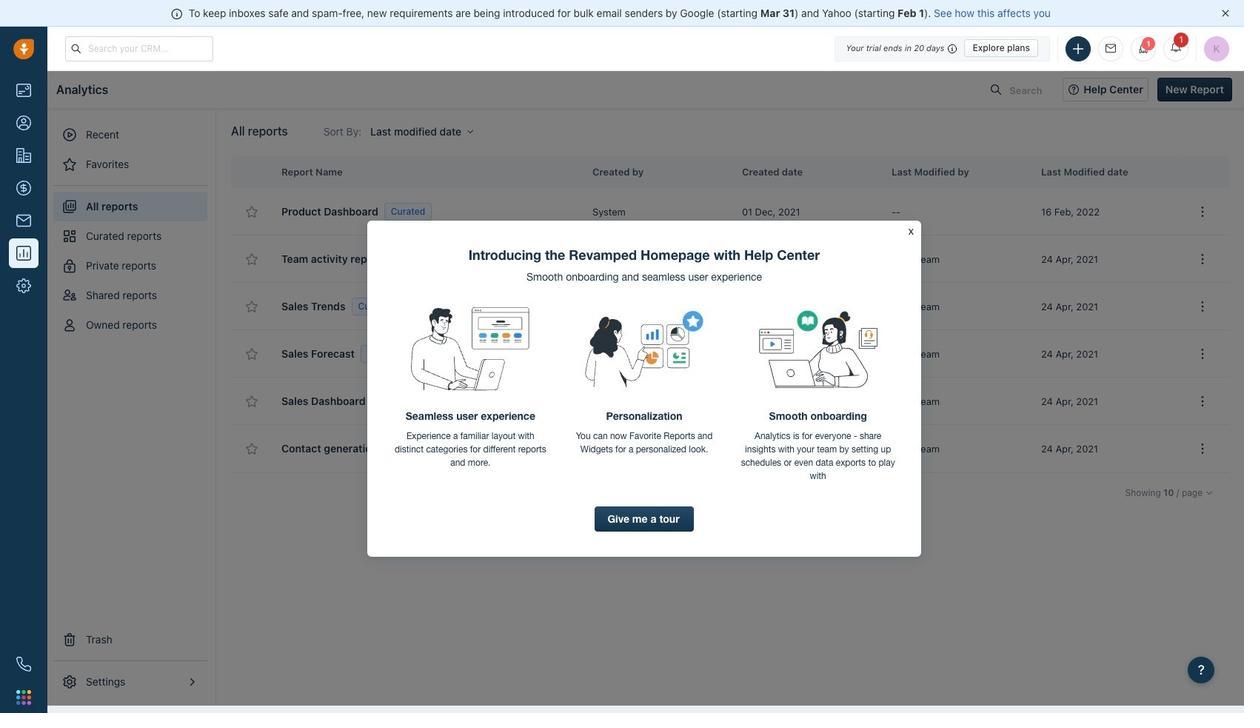 Task type: vqa. For each thing, say whether or not it's contained in the screenshot.
Search your CRM... text box
yes



Task type: locate. For each thing, give the bounding box(es) containing it.
Search your CRM... text field
[[65, 36, 213, 61]]

phone element
[[9, 650, 39, 679]]

send email image
[[1106, 44, 1116, 54]]

freshworks switcher image
[[16, 690, 31, 705]]

close image
[[1222, 10, 1229, 17]]

phone image
[[16, 657, 31, 672]]



